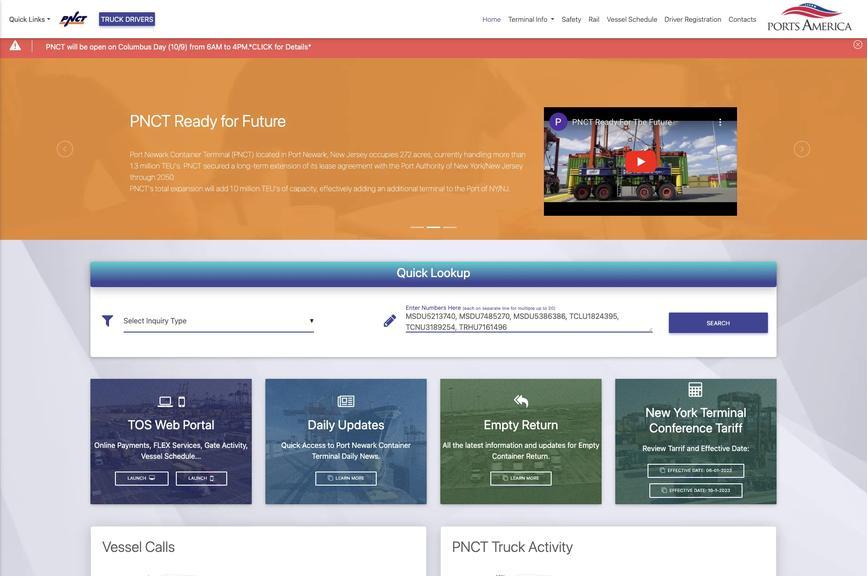 Task type: locate. For each thing, give the bounding box(es) containing it.
the right terminal
[[455, 184, 465, 193]]

2023 for 1-
[[720, 489, 731, 494]]

1 horizontal spatial and
[[687, 445, 700, 453]]

1 vertical spatial 2023
[[720, 489, 731, 494]]

0 horizontal spatial launch
[[128, 476, 148, 481]]

new down the currently
[[454, 162, 469, 170]]

review
[[643, 445, 667, 453]]

0 vertical spatial daily
[[308, 418, 335, 433]]

drivers
[[125, 15, 153, 23]]

1 vertical spatial container
[[379, 441, 411, 450]]

vessel right rail
[[607, 15, 627, 23]]

0 horizontal spatial truck
[[101, 15, 124, 23]]

1 vertical spatial effective
[[668, 469, 692, 474]]

1 horizontal spatial learn
[[511, 476, 525, 481]]

port newark container terminal (pnct) located in port newark, new jersey occupies 272 acres, currently handling more than 1.3 million teu's.                                 pnct secured a long-term extension of its lease agreement with the port authority of new york/new jersey through 2050. pnct's total expansion will add 1.0 million teu's of capacity,                                 effectively adding an additional terminal to the port of ny/nj.
[[130, 150, 526, 193]]

in
[[281, 150, 287, 159]]

port down "272"
[[402, 162, 414, 170]]

2 vertical spatial quick
[[282, 441, 301, 450]]

1 vertical spatial daily
[[342, 452, 358, 461]]

line
[[502, 306, 510, 311]]

truck left drivers
[[101, 15, 124, 23]]

for right "updates"
[[568, 441, 577, 450]]

learn more link for return
[[491, 472, 552, 486]]

rail
[[589, 15, 600, 23]]

the right the with
[[389, 162, 400, 170]]

1 horizontal spatial will
[[205, 184, 214, 193]]

1 vertical spatial on
[[476, 306, 481, 311]]

launch link
[[176, 472, 227, 486], [115, 472, 169, 486]]

conference
[[650, 421, 713, 436]]

2 learn more link from the left
[[491, 472, 552, 486]]

truck left activity
[[492, 539, 526, 556]]

new left york
[[646, 405, 671, 420]]

search button
[[669, 313, 769, 334]]

an
[[378, 184, 386, 193]]

quick links
[[9, 15, 45, 23]]

learn for return
[[511, 476, 525, 481]]

launch left desktop "image"
[[128, 476, 148, 481]]

0 horizontal spatial container
[[170, 150, 202, 159]]

2 vertical spatial the
[[453, 441, 464, 450]]

access
[[302, 441, 326, 450]]

quick left the access
[[282, 441, 301, 450]]

terminal up secured
[[203, 150, 230, 159]]

1 vertical spatial newark
[[352, 441, 377, 450]]

portal
[[183, 418, 215, 433]]

pnct's
[[130, 184, 154, 193]]

0 horizontal spatial launch link
[[115, 472, 169, 486]]

terminal
[[420, 184, 445, 193]]

handling
[[465, 150, 492, 159]]

1 vertical spatial truck
[[492, 539, 526, 556]]

for left details*
[[275, 43, 284, 51]]

learn more down quick access to port newark container terminal daily news. at the left of the page
[[335, 476, 365, 481]]

launch link down schedule...
[[176, 472, 227, 486]]

total
[[155, 184, 169, 193]]

learn more link down all the latest information and updates for empty container return.
[[491, 472, 552, 486]]

1 horizontal spatial launch
[[189, 476, 209, 481]]

0 vertical spatial newark
[[145, 150, 169, 159]]

port
[[130, 150, 143, 159], [289, 150, 302, 159], [402, 162, 414, 170], [467, 184, 480, 193], [337, 441, 350, 450]]

multiple
[[518, 306, 535, 311]]

2 horizontal spatial container
[[492, 452, 525, 461]]

quick left the links at the top of the page
[[9, 15, 27, 23]]

1 vertical spatial vessel
[[141, 452, 163, 461]]

2 vertical spatial new
[[646, 405, 671, 420]]

2 vertical spatial container
[[492, 452, 525, 461]]

pnct for pnct ready for future
[[130, 111, 171, 131]]

will inside alert
[[67, 43, 78, 51]]

and right 'tarrif'
[[687, 445, 700, 453]]

0 horizontal spatial million
[[140, 162, 160, 170]]

2 vertical spatial effective
[[670, 489, 693, 494]]

info
[[536, 15, 548, 23]]

0 vertical spatial the
[[389, 162, 400, 170]]

1 vertical spatial million
[[240, 184, 260, 193]]

to right the access
[[328, 441, 335, 450]]

0 horizontal spatial learn more
[[335, 476, 365, 481]]

2023
[[722, 469, 733, 474], [720, 489, 731, 494]]

quick for quick lookup
[[397, 265, 428, 280]]

vessel for schedule
[[607, 15, 627, 23]]

2 vertical spatial vessel
[[102, 539, 142, 556]]

the inside all the latest information and updates for empty container return.
[[453, 441, 464, 450]]

quick
[[9, 15, 27, 23], [397, 265, 428, 280], [282, 441, 301, 450]]

will left the add
[[205, 184, 214, 193]]

0 vertical spatial container
[[170, 150, 202, 159]]

1 horizontal spatial quick
[[282, 441, 301, 450]]

more down return. at the right of the page
[[527, 476, 540, 481]]

to right 6am
[[224, 43, 231, 51]]

close image
[[854, 40, 863, 49]]

effective inside effective date: 10-1-2023 link
[[670, 489, 693, 494]]

clone image down quick access to port newark container terminal daily news. at the left of the page
[[328, 476, 333, 481]]

to right up
[[543, 306, 547, 311]]

1.3
[[130, 162, 138, 170]]

newark up teu's.
[[145, 150, 169, 159]]

2 learn more from the left
[[510, 476, 540, 481]]

review tarrif and effective date:
[[643, 445, 750, 453]]

more for updates
[[352, 476, 365, 481]]

empty right "updates"
[[579, 441, 600, 450]]

ready
[[174, 111, 218, 131]]

container up the news.
[[379, 441, 411, 450]]

clone image inside effective date: 10-1-2023 link
[[662, 488, 667, 494]]

pnct for pnct truck activity
[[453, 539, 489, 556]]

1 learn more link from the left
[[316, 472, 377, 486]]

ny/nj.
[[490, 184, 511, 193]]

new up lease
[[331, 150, 345, 159]]

1 learn from the left
[[336, 476, 350, 481]]

launch for desktop "image"
[[128, 476, 148, 481]]

on inside pnct will be open on columbus day (10/9) from 6am to 4pm.*click for details* link
[[108, 43, 116, 51]]

launch left mobile icon
[[189, 476, 209, 481]]

1 horizontal spatial daily
[[342, 452, 358, 461]]

day
[[154, 43, 166, 51]]

1 vertical spatial the
[[455, 184, 465, 193]]

1 horizontal spatial learn more
[[510, 476, 540, 481]]

1 horizontal spatial on
[[476, 306, 481, 311]]

clone image left effective date: 10-1-2023
[[662, 488, 667, 494]]

1 learn more from the left
[[335, 476, 365, 481]]

2 vertical spatial date:
[[695, 489, 707, 494]]

0 horizontal spatial learn more link
[[316, 472, 377, 486]]

1 horizontal spatial million
[[240, 184, 260, 193]]

effective down effective date: 06-01-2023 link
[[670, 489, 693, 494]]

0 horizontal spatial quick
[[9, 15, 27, 23]]

clone image
[[661, 469, 666, 474], [662, 488, 667, 494]]

vessel schedule
[[607, 15, 658, 23]]

empty up information
[[484, 418, 519, 433]]

1 horizontal spatial jersey
[[502, 162, 523, 170]]

terminal down the access
[[312, 452, 340, 461]]

date: left '06-'
[[693, 469, 705, 474]]

to inside quick access to port newark container terminal daily news.
[[328, 441, 335, 450]]

million up through
[[140, 162, 160, 170]]

for right line
[[511, 306, 517, 311]]

terminal inside quick access to port newark container terminal daily news.
[[312, 452, 340, 461]]

vessel schedule link
[[604, 10, 662, 28]]

2 launch from the left
[[128, 476, 148, 481]]

date: left 10-
[[695, 489, 707, 494]]

2023 right '06-'
[[722, 469, 733, 474]]

1 vertical spatial empty
[[579, 441, 600, 450]]

from
[[190, 43, 205, 51]]

1 horizontal spatial learn more link
[[491, 472, 552, 486]]

1 vertical spatial will
[[205, 184, 214, 193]]

0 vertical spatial truck
[[101, 15, 124, 23]]

1 horizontal spatial clone image
[[503, 476, 508, 481]]

quick up enter
[[397, 265, 428, 280]]

date:
[[732, 445, 750, 453], [693, 469, 705, 474], [695, 489, 707, 494]]

0 horizontal spatial learn
[[336, 476, 350, 481]]

vessel for calls
[[102, 539, 142, 556]]

0 vertical spatial million
[[140, 162, 160, 170]]

on inside enter numbers here (each on separate line for multiple up to 20)
[[476, 306, 481, 311]]

2 learn from the left
[[511, 476, 525, 481]]

1 horizontal spatial empty
[[579, 441, 600, 450]]

million
[[140, 162, 160, 170], [240, 184, 260, 193]]

2 more from the left
[[527, 476, 540, 481]]

1 horizontal spatial more
[[527, 476, 540, 481]]

container down information
[[492, 452, 525, 461]]

future
[[243, 111, 286, 131]]

launch link down payments,
[[115, 472, 169, 486]]

registration
[[685, 15, 722, 23]]

launch
[[189, 476, 209, 481], [128, 476, 148, 481]]

of down the currently
[[446, 162, 453, 170]]

will left be
[[67, 43, 78, 51]]

0 vertical spatial will
[[67, 43, 78, 51]]

learn down quick access to port newark container terminal daily news. at the left of the page
[[336, 476, 350, 481]]

0 horizontal spatial new
[[331, 150, 345, 159]]

06-
[[707, 469, 715, 474]]

port right in
[[289, 150, 302, 159]]

quick lookup
[[397, 265, 471, 280]]

clone image inside effective date: 06-01-2023 link
[[661, 469, 666, 474]]

of
[[303, 162, 309, 170], [446, 162, 453, 170], [282, 184, 288, 193], [482, 184, 488, 193]]

tos
[[128, 418, 152, 433]]

2 clone image from the left
[[503, 476, 508, 481]]

0 horizontal spatial newark
[[145, 150, 169, 159]]

0 vertical spatial 2023
[[722, 469, 733, 474]]

1 clone image from the left
[[328, 476, 333, 481]]

updates
[[539, 441, 566, 450]]

effectively
[[320, 184, 352, 193]]

1 more from the left
[[352, 476, 365, 481]]

currently
[[435, 150, 463, 159]]

on for separate
[[476, 306, 481, 311]]

tarrif
[[669, 445, 686, 453]]

2023 right 10-
[[720, 489, 731, 494]]

the right all
[[453, 441, 464, 450]]

0 horizontal spatial jersey
[[347, 150, 368, 159]]

0 horizontal spatial on
[[108, 43, 116, 51]]

2050.
[[157, 173, 175, 181]]

for inside enter numbers here (each on separate line for multiple up to 20)
[[511, 306, 517, 311]]

newark inside quick access to port newark container terminal daily news.
[[352, 441, 377, 450]]

jersey down than
[[502, 162, 523, 170]]

for inside all the latest information and updates for empty container return.
[[568, 441, 577, 450]]

daily up the access
[[308, 418, 335, 433]]

million right 1.0
[[240, 184, 260, 193]]

driver registration
[[665, 15, 722, 23]]

0 vertical spatial on
[[108, 43, 116, 51]]

the
[[389, 162, 400, 170], [455, 184, 465, 193], [453, 441, 464, 450]]

safety
[[562, 15, 582, 23]]

0 horizontal spatial and
[[525, 441, 537, 450]]

newark up the news.
[[352, 441, 377, 450]]

lease
[[320, 162, 336, 170]]

to right terminal
[[447, 184, 453, 193]]

0 vertical spatial clone image
[[661, 469, 666, 474]]

term
[[254, 162, 269, 170]]

0 horizontal spatial will
[[67, 43, 78, 51]]

1 vertical spatial quick
[[397, 265, 428, 280]]

contacts link
[[726, 10, 761, 28]]

port down daily updates
[[337, 441, 350, 450]]

terminal up tariff
[[701, 405, 747, 420]]

2 horizontal spatial new
[[646, 405, 671, 420]]

0 horizontal spatial empty
[[484, 418, 519, 433]]

desktop image
[[149, 476, 155, 481]]

1 vertical spatial date:
[[693, 469, 705, 474]]

container up teu's.
[[170, 150, 202, 159]]

effective for effective date: 10-1-2023
[[670, 489, 693, 494]]

learn more link down quick access to port newark container terminal daily news. at the left of the page
[[316, 472, 377, 486]]

date: down tariff
[[732, 445, 750, 453]]

terminal
[[509, 15, 535, 23], [203, 150, 230, 159], [701, 405, 747, 420], [312, 452, 340, 461]]

vessel down flex
[[141, 452, 163, 461]]

on right (each
[[476, 306, 481, 311]]

more down the news.
[[352, 476, 365, 481]]

1 vertical spatial clone image
[[662, 488, 667, 494]]

extension
[[270, 162, 301, 170]]

truck drivers
[[101, 15, 153, 23]]

for
[[275, 43, 284, 51], [221, 111, 239, 131], [511, 306, 517, 311], [568, 441, 577, 450]]

1 horizontal spatial new
[[454, 162, 469, 170]]

and up return. at the right of the page
[[525, 441, 537, 450]]

tos web portal
[[128, 418, 215, 433]]

effective inside effective date: 06-01-2023 link
[[668, 469, 692, 474]]

of left ny/nj.
[[482, 184, 488, 193]]

clone image
[[328, 476, 333, 481], [503, 476, 508, 481]]

newark inside port newark container terminal (pnct) located in port newark, new jersey occupies 272 acres, currently handling more than 1.3 million teu's.                                 pnct secured a long-term extension of its lease agreement with the port authority of new york/new jersey through 2050. pnct's total expansion will add 1.0 million teu's of capacity,                                 effectively adding an additional terminal to the port of ny/nj.
[[145, 150, 169, 159]]

on for columbus
[[108, 43, 116, 51]]

vessel inside vessel schedule link
[[607, 15, 627, 23]]

0 vertical spatial quick
[[9, 15, 27, 23]]

clone image down review
[[661, 469, 666, 474]]

to
[[224, 43, 231, 51], [447, 184, 453, 193], [543, 306, 547, 311], [328, 441, 335, 450]]

1 launch from the left
[[189, 476, 209, 481]]

272
[[400, 150, 412, 159]]

pnct inside port newark container terminal (pnct) located in port newark, new jersey occupies 272 acres, currently handling more than 1.3 million teu's.                                 pnct secured a long-term extension of its lease agreement with the port authority of new york/new jersey through 2050. pnct's total expansion will add 1.0 million teu's of capacity,                                 effectively adding an additional terminal to the port of ny/nj.
[[184, 162, 202, 170]]

vessel left calls
[[102, 539, 142, 556]]

jersey up "agreement"
[[347, 150, 368, 159]]

quick inside quick access to port newark container terminal daily news.
[[282, 441, 301, 450]]

quick links link
[[9, 14, 50, 24]]

daily updates
[[308, 418, 385, 433]]

terminal left info
[[509, 15, 535, 23]]

services,
[[172, 441, 203, 450]]

0 vertical spatial effective
[[702, 445, 731, 453]]

pnct inside alert
[[46, 43, 65, 51]]

port inside quick access to port newark container terminal daily news.
[[337, 441, 350, 450]]

effective up the 01-
[[702, 445, 731, 453]]

pnct
[[46, 43, 65, 51], [130, 111, 171, 131], [184, 162, 202, 170], [453, 539, 489, 556]]

payments,
[[117, 441, 152, 450]]

(10/9)
[[168, 43, 188, 51]]

clone image for empty
[[503, 476, 508, 481]]

terminal inside new york terminal conference tariff
[[701, 405, 747, 420]]

daily left the news.
[[342, 452, 358, 461]]

(pnct)
[[232, 150, 254, 159]]

1 horizontal spatial container
[[379, 441, 411, 450]]

for inside pnct will be open on columbus day (10/9) from 6am to 4pm.*click for details* link
[[275, 43, 284, 51]]

effective down 'tarrif'
[[668, 469, 692, 474]]

learn more down return. at the right of the page
[[510, 476, 540, 481]]

None text field
[[124, 310, 314, 333], [406, 310, 653, 333], [124, 310, 314, 333], [406, 310, 653, 333]]

0 vertical spatial vessel
[[607, 15, 627, 23]]

adding
[[354, 184, 376, 193]]

information
[[486, 441, 523, 450]]

clone image down all the latest information and updates for empty container return.
[[503, 476, 508, 481]]

of right 'teu's'
[[282, 184, 288, 193]]

0 horizontal spatial clone image
[[328, 476, 333, 481]]

0 horizontal spatial more
[[352, 476, 365, 481]]

pnct for pnct will be open on columbus day (10/9) from 6am to 4pm.*click for details*
[[46, 43, 65, 51]]

2 horizontal spatial quick
[[397, 265, 428, 280]]

learn down all the latest information and updates for empty container return.
[[511, 476, 525, 481]]

container
[[170, 150, 202, 159], [379, 441, 411, 450], [492, 452, 525, 461]]

return
[[522, 418, 559, 433]]

1 horizontal spatial newark
[[352, 441, 377, 450]]

located
[[256, 150, 280, 159]]

on right open
[[108, 43, 116, 51]]

1 launch link from the left
[[176, 472, 227, 486]]

pnct ready for future image
[[0, 58, 868, 291]]

1 horizontal spatial launch link
[[176, 472, 227, 486]]



Task type: vqa. For each thing, say whether or not it's contained in the screenshot.
2nd Demurrage from right
no



Task type: describe. For each thing, give the bounding box(es) containing it.
0 vertical spatial empty
[[484, 418, 519, 433]]

terminal inside port newark container terminal (pnct) located in port newark, new jersey occupies 272 acres, currently handling more than 1.3 million teu's.                                 pnct secured a long-term extension of its lease agreement with the port authority of new york/new jersey through 2050. pnct's total expansion will add 1.0 million teu's of capacity,                                 effectively adding an additional terminal to the port of ny/nj.
[[203, 150, 230, 159]]

additional
[[387, 184, 418, 193]]

pnct will be open on columbus day (10/9) from 6am to 4pm.*click for details* link
[[46, 41, 312, 52]]

2023 for 01-
[[722, 469, 733, 474]]

1 vertical spatial jersey
[[502, 162, 523, 170]]

calls
[[145, 539, 175, 556]]

4pm.*click
[[233, 43, 273, 51]]

enter
[[406, 305, 420, 312]]

effective date: 10-1-2023
[[669, 489, 731, 494]]

vessel inside "online payments, flex services, gate activity, vessel schedule..."
[[141, 452, 163, 461]]

1.0
[[230, 184, 239, 193]]

for right ready
[[221, 111, 239, 131]]

container inside all the latest information and updates for empty container return.
[[492, 452, 525, 461]]

be
[[79, 43, 88, 51]]

effective date: 06-01-2023 link
[[648, 464, 745, 479]]

pnct truck activity
[[453, 539, 573, 556]]

0 vertical spatial jersey
[[347, 150, 368, 159]]

than
[[512, 150, 526, 159]]

launch for mobile icon
[[189, 476, 209, 481]]

driver registration link
[[662, 10, 726, 28]]

capacity,
[[290, 184, 318, 193]]

open
[[90, 43, 106, 51]]

tariff
[[716, 421, 743, 436]]

new inside new york terminal conference tariff
[[646, 405, 671, 420]]

lookup
[[431, 265, 471, 280]]

mobile image
[[210, 475, 213, 482]]

learn more for updates
[[335, 476, 365, 481]]

empty return
[[484, 418, 559, 433]]

schedule
[[629, 15, 658, 23]]

links
[[29, 15, 45, 23]]

pnct ready for future
[[130, 111, 286, 131]]

new york terminal conference tariff
[[646, 405, 747, 436]]

quick for quick links
[[9, 15, 27, 23]]

1-
[[716, 489, 720, 494]]

1 horizontal spatial truck
[[492, 539, 526, 556]]

truck inside truck drivers link
[[101, 15, 124, 23]]

teu's.
[[162, 162, 182, 170]]

container inside port newark container terminal (pnct) located in port newark, new jersey occupies 272 acres, currently handling more than 1.3 million teu's.                                 pnct secured a long-term extension of its lease agreement with the port authority of new york/new jersey through 2050. pnct's total expansion will add 1.0 million teu's of capacity,                                 effectively adding an additional terminal to the port of ny/nj.
[[170, 150, 202, 159]]

and inside all the latest information and updates for empty container return.
[[525, 441, 537, 450]]

will inside port newark container terminal (pnct) located in port newark, new jersey occupies 272 acres, currently handling more than 1.3 million teu's.                                 pnct secured a long-term extension of its lease agreement with the port authority of new york/new jersey through 2050. pnct's total expansion will add 1.0 million teu's of capacity,                                 effectively adding an additional terminal to the port of ny/nj.
[[205, 184, 214, 193]]

columbus
[[118, 43, 152, 51]]

details*
[[286, 43, 312, 51]]

news.
[[360, 452, 381, 461]]

to inside alert
[[224, 43, 231, 51]]

learn for updates
[[336, 476, 350, 481]]

clone image for effective date: 06-01-2023
[[661, 469, 666, 474]]

port up 1.3
[[130, 150, 143, 159]]

learn more link for updates
[[316, 472, 377, 486]]

vessel calls
[[102, 539, 175, 556]]

01-
[[715, 469, 722, 474]]

port down york/new
[[467, 184, 480, 193]]

2 launch link from the left
[[115, 472, 169, 486]]

date: for 1-
[[695, 489, 707, 494]]

enter numbers here (each on separate line for multiple up to 20)
[[406, 305, 556, 312]]

0 horizontal spatial daily
[[308, 418, 335, 433]]

1 vertical spatial new
[[454, 162, 469, 170]]

pnct will be open on columbus day (10/9) from 6am to 4pm.*click for details*
[[46, 43, 312, 51]]

its
[[311, 162, 318, 170]]

▼
[[310, 318, 314, 325]]

driver
[[665, 15, 684, 23]]

pnct will be open on columbus day (10/9) from 6am to 4pm.*click for details* alert
[[0, 33, 868, 58]]

of left its
[[303, 162, 309, 170]]

flex
[[154, 441, 171, 450]]

add
[[216, 184, 229, 193]]

clone image for daily
[[328, 476, 333, 481]]

secured
[[203, 162, 230, 170]]

online payments, flex services, gate activity, vessel schedule...
[[94, 441, 248, 461]]

more
[[494, 150, 510, 159]]

6am
[[207, 43, 222, 51]]

york
[[674, 405, 698, 420]]

schedule...
[[165, 452, 201, 461]]

up
[[537, 306, 542, 311]]

latest
[[466, 441, 484, 450]]

terminal info
[[509, 15, 548, 23]]

more for return
[[527, 476, 540, 481]]

container inside quick access to port newark container terminal daily news.
[[379, 441, 411, 450]]

effective date: 10-1-2023 link
[[650, 484, 743, 499]]

learn more for return
[[510, 476, 540, 481]]

here
[[448, 305, 461, 312]]

effective date: 06-01-2023
[[667, 469, 733, 474]]

expansion
[[171, 184, 203, 193]]

web
[[155, 418, 180, 433]]

acres,
[[414, 150, 433, 159]]

to inside enter numbers here (each on separate line for multiple up to 20)
[[543, 306, 547, 311]]

a
[[231, 162, 235, 170]]

home link
[[479, 10, 505, 28]]

occupies
[[369, 150, 399, 159]]

10-
[[709, 489, 716, 494]]

safety link
[[559, 10, 586, 28]]

0 vertical spatial new
[[331, 150, 345, 159]]

truck drivers link
[[99, 12, 155, 26]]

authority
[[416, 162, 445, 170]]

home
[[483, 15, 501, 23]]

(each
[[463, 306, 475, 311]]

0 vertical spatial date:
[[732, 445, 750, 453]]

date: for 01-
[[693, 469, 705, 474]]

to inside port newark container terminal (pnct) located in port newark, new jersey occupies 272 acres, currently handling more than 1.3 million teu's.                                 pnct secured a long-term extension of its lease agreement with the port authority of new york/new jersey through 2050. pnct's total expansion will add 1.0 million teu's of capacity,                                 effectively adding an additional terminal to the port of ny/nj.
[[447, 184, 453, 193]]

empty inside all the latest information and updates for empty container return.
[[579, 441, 600, 450]]

daily inside quick access to port newark container terminal daily news.
[[342, 452, 358, 461]]

quick for quick access to port newark container terminal daily news.
[[282, 441, 301, 450]]

through
[[130, 173, 155, 181]]

updates
[[338, 418, 385, 433]]

search
[[707, 320, 731, 327]]

effective for effective date: 06-01-2023
[[668, 469, 692, 474]]

with
[[375, 162, 388, 170]]

separate
[[483, 306, 501, 311]]

gate
[[205, 441, 220, 450]]

terminal info link
[[505, 10, 559, 28]]

clone image for effective date: 10-1-2023
[[662, 488, 667, 494]]

20)
[[549, 306, 556, 311]]



